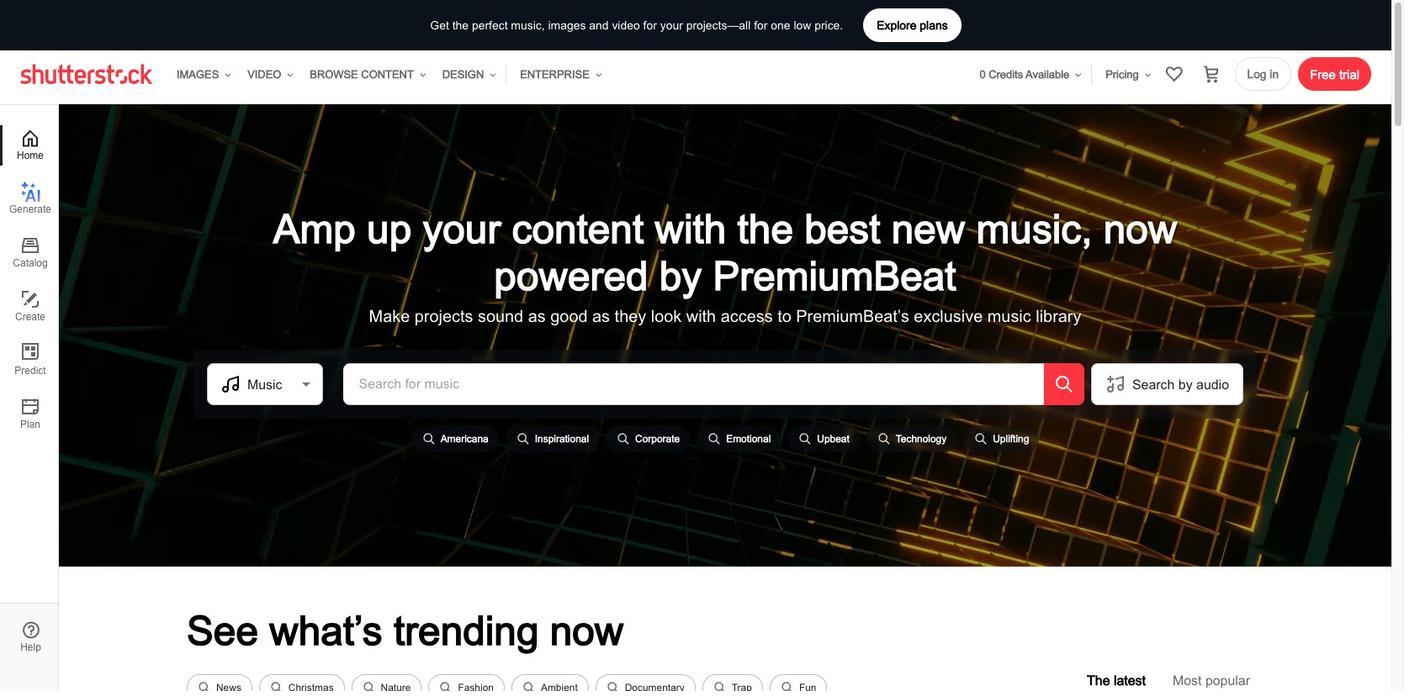 Task type: describe. For each thing, give the bounding box(es) containing it.
premiumbeat's
[[797, 306, 910, 326]]

0 horizontal spatial now
[[550, 608, 624, 654]]

generate link
[[0, 179, 58, 220]]

premiumbeat
[[713, 253, 957, 299]]

collections image
[[1165, 64, 1185, 84]]

music, inside the amp up your content with the best new music, now powered by premiumbeat make projects sound as good as they look with access to premiumbeat's exclusive music library
[[977, 205, 1093, 252]]

make
[[369, 306, 410, 326]]

explore plans link
[[864, 8, 962, 42]]

technology button
[[867, 426, 957, 453]]

enterprise link
[[514, 58, 605, 92]]

the latest button
[[1074, 662, 1160, 692]]

catalog link
[[0, 233, 58, 274]]

see
[[187, 608, 258, 654]]

technology link
[[867, 426, 957, 453]]

perfect
[[472, 19, 508, 32]]

to
[[778, 306, 792, 326]]

1 as from the left
[[528, 306, 546, 326]]

browse
[[310, 68, 358, 81]]

most popular button
[[1160, 662, 1264, 692]]

americana button
[[411, 426, 499, 453]]

0 horizontal spatial music,
[[511, 19, 545, 32]]

emotional link
[[697, 426, 781, 453]]

corporate
[[636, 434, 680, 445]]

inspirational
[[535, 434, 589, 445]]

good
[[551, 306, 588, 326]]

0 horizontal spatial the
[[453, 19, 469, 32]]

help
[[20, 642, 41, 654]]

upbeat
[[818, 434, 850, 445]]

look
[[651, 306, 682, 326]]

emotional
[[727, 434, 771, 445]]

2 as from the left
[[593, 306, 610, 326]]

uplifting
[[993, 434, 1030, 445]]

audio
[[1197, 377, 1230, 392]]

0 credits available link
[[973, 58, 1085, 92]]

credits
[[989, 68, 1024, 81]]

trial
[[1340, 67, 1360, 81]]

access
[[721, 306, 773, 326]]

by inside button
[[1179, 377, 1193, 392]]

0
[[980, 68, 986, 81]]

amp
[[273, 205, 356, 252]]

the inside the amp up your content with the best new music, now powered by premiumbeat make projects sound as good as they look with access to premiumbeat's exclusive music library
[[738, 205, 794, 252]]

1 for from the left
[[644, 19, 657, 32]]

the
[[1088, 674, 1111, 689]]

browse content
[[310, 68, 414, 81]]

inspirational link
[[506, 426, 599, 453]]

best
[[805, 205, 881, 252]]

design link
[[436, 58, 499, 92]]

price.
[[815, 19, 844, 32]]

video
[[612, 19, 640, 32]]

shutterstock image
[[20, 64, 157, 84]]

upbeat button
[[788, 426, 860, 453]]

pricing
[[1106, 68, 1139, 81]]

trending
[[394, 608, 539, 654]]

search by audio
[[1133, 377, 1230, 392]]

technology
[[896, 434, 947, 445]]

what's
[[270, 608, 383, 654]]

latest
[[1114, 674, 1146, 689]]

most popular
[[1173, 674, 1251, 689]]

create link
[[0, 287, 58, 327]]

search
[[1133, 377, 1175, 392]]

search by audio button
[[1092, 364, 1244, 405]]

catalog
[[13, 258, 48, 269]]

upbeat link
[[788, 426, 860, 453]]

enterprise
[[520, 68, 590, 81]]

now inside the amp up your content with the best new music, now powered by premiumbeat make projects sound as good as they look with access to premiumbeat's exclusive music library
[[1104, 205, 1178, 252]]

video
[[248, 68, 281, 81]]

images
[[177, 68, 219, 81]]

cart image
[[1202, 64, 1222, 84]]

see what's trending now
[[187, 608, 624, 654]]

0 credits available
[[980, 68, 1070, 81]]



Task type: vqa. For each thing, say whether or not it's contained in the screenshot.
'Home' link
yes



Task type: locate. For each thing, give the bounding box(es) containing it.
by left audio
[[1179, 377, 1193, 392]]

browse content link
[[303, 58, 429, 92]]

create
[[15, 311, 45, 323]]

Search for music search field
[[354, 364, 557, 405]]

available
[[1026, 68, 1070, 81]]

free trial
[[1311, 67, 1360, 81]]

one
[[771, 19, 791, 32]]

library
[[1036, 306, 1082, 326]]

generate
[[9, 204, 51, 215]]

the right get
[[453, 19, 469, 32]]

0 horizontal spatial for
[[644, 19, 657, 32]]

log in
[[1248, 67, 1280, 80]]

content
[[361, 68, 414, 81]]

your
[[661, 19, 683, 32], [423, 205, 501, 252]]

0 horizontal spatial your
[[423, 205, 501, 252]]

tab list
[[0, 125, 58, 449], [1074, 662, 1264, 692]]

0 vertical spatial the
[[453, 19, 469, 32]]

0 vertical spatial music,
[[511, 19, 545, 32]]

and
[[589, 19, 609, 32]]

search image
[[1055, 375, 1075, 395]]

for left one
[[754, 19, 768, 32]]

1 horizontal spatial now
[[1104, 205, 1178, 252]]

1 horizontal spatial by
[[1179, 377, 1193, 392]]

new
[[892, 205, 966, 252]]

corporate link
[[606, 426, 690, 453]]

americana link
[[411, 426, 499, 453]]

in
[[1271, 67, 1280, 80]]

1 horizontal spatial for
[[754, 19, 768, 32]]

1 horizontal spatial the
[[738, 205, 794, 252]]

content
[[512, 205, 644, 252]]

the latest
[[1088, 674, 1146, 689]]

1 vertical spatial tab list
[[1074, 662, 1264, 692]]

uplifting link
[[964, 426, 1040, 453]]

music,
[[511, 19, 545, 32], [977, 205, 1093, 252]]

explore
[[877, 18, 917, 32]]

predict
[[15, 365, 46, 377]]

0 horizontal spatial by
[[660, 253, 702, 299]]

explore plans
[[877, 18, 948, 32]]

0 vertical spatial by
[[660, 253, 702, 299]]

corporate button
[[606, 426, 690, 453]]

emotional button
[[697, 426, 781, 453]]

video-player element
[[59, 104, 1392, 567]]

home link
[[0, 125, 58, 166]]

as left good
[[528, 306, 546, 326]]

1 vertical spatial your
[[423, 205, 501, 252]]

music button
[[207, 364, 323, 405]]

by up look
[[660, 253, 702, 299]]

for right video
[[644, 19, 657, 32]]

1 vertical spatial by
[[1179, 377, 1193, 392]]

help link
[[0, 618, 59, 658]]

mhp 6-6 poster image
[[59, 104, 1392, 567]]

tab list containing home
[[0, 125, 58, 449]]

low
[[794, 19, 812, 32]]

plan link
[[0, 395, 58, 435]]

0 vertical spatial your
[[661, 19, 683, 32]]

log
[[1248, 67, 1267, 80]]

1 horizontal spatial tab list
[[1074, 662, 1264, 692]]

powered
[[494, 253, 649, 299]]

for
[[644, 19, 657, 32], [754, 19, 768, 32]]

free trial button
[[1299, 57, 1372, 91]]

popular
[[1206, 674, 1251, 689]]

up
[[367, 205, 412, 252]]

with
[[655, 205, 727, 252], [687, 306, 716, 326]]

0 horizontal spatial as
[[528, 306, 546, 326]]

get the perfect music, images and video for your projects—all for one low price.
[[430, 19, 844, 32]]

most
[[1173, 674, 1202, 689]]

the
[[453, 19, 469, 32], [738, 205, 794, 252]]

1 horizontal spatial your
[[661, 19, 683, 32]]

by
[[660, 253, 702, 299], [1179, 377, 1193, 392]]

get
[[430, 19, 449, 32]]

0 vertical spatial with
[[655, 205, 727, 252]]

images link
[[170, 58, 234, 92]]

by inside the amp up your content with the best new music, now powered by premiumbeat make projects sound as good as they look with access to premiumbeat's exclusive music library
[[660, 253, 702, 299]]

they
[[615, 306, 647, 326]]

your inside the amp up your content with the best new music, now powered by premiumbeat make projects sound as good as they look with access to premiumbeat's exclusive music library
[[423, 205, 501, 252]]

1 horizontal spatial music,
[[977, 205, 1093, 252]]

1 vertical spatial the
[[738, 205, 794, 252]]

1 vertical spatial with
[[687, 306, 716, 326]]

your right 'up'
[[423, 205, 501, 252]]

music
[[988, 306, 1032, 326]]

0 vertical spatial tab list
[[0, 125, 58, 449]]

1 horizontal spatial as
[[593, 306, 610, 326]]

video link
[[241, 58, 297, 92]]

projects
[[415, 306, 473, 326]]

amp up your content with the best new music, now powered by premiumbeat make projects sound as good as they look with access to premiumbeat's exclusive music library
[[273, 205, 1178, 326]]

your right video
[[661, 19, 683, 32]]

1 vertical spatial now
[[550, 608, 624, 654]]

music
[[247, 377, 282, 392]]

0 horizontal spatial tab list
[[0, 125, 58, 449]]

americana
[[441, 434, 489, 445]]

tab list containing the latest
[[1074, 662, 1264, 692]]

now
[[1104, 205, 1178, 252], [550, 608, 624, 654]]

plan
[[20, 419, 40, 431]]

2 for from the left
[[754, 19, 768, 32]]

the left 'best'
[[738, 205, 794, 252]]

log in link
[[1235, 57, 1292, 91]]

as left they
[[593, 306, 610, 326]]

1 vertical spatial music,
[[977, 205, 1093, 252]]

home
[[17, 150, 44, 162]]

plans
[[920, 18, 948, 32]]

sound
[[478, 306, 524, 326]]

pricing link
[[1099, 58, 1155, 92]]

predict link
[[0, 341, 58, 381]]

images
[[548, 19, 586, 32]]

0 vertical spatial now
[[1104, 205, 1178, 252]]

inspirational button
[[506, 426, 599, 453]]

design
[[443, 68, 484, 81]]

projects—all
[[687, 19, 751, 32]]

exclusive
[[914, 306, 983, 326]]



